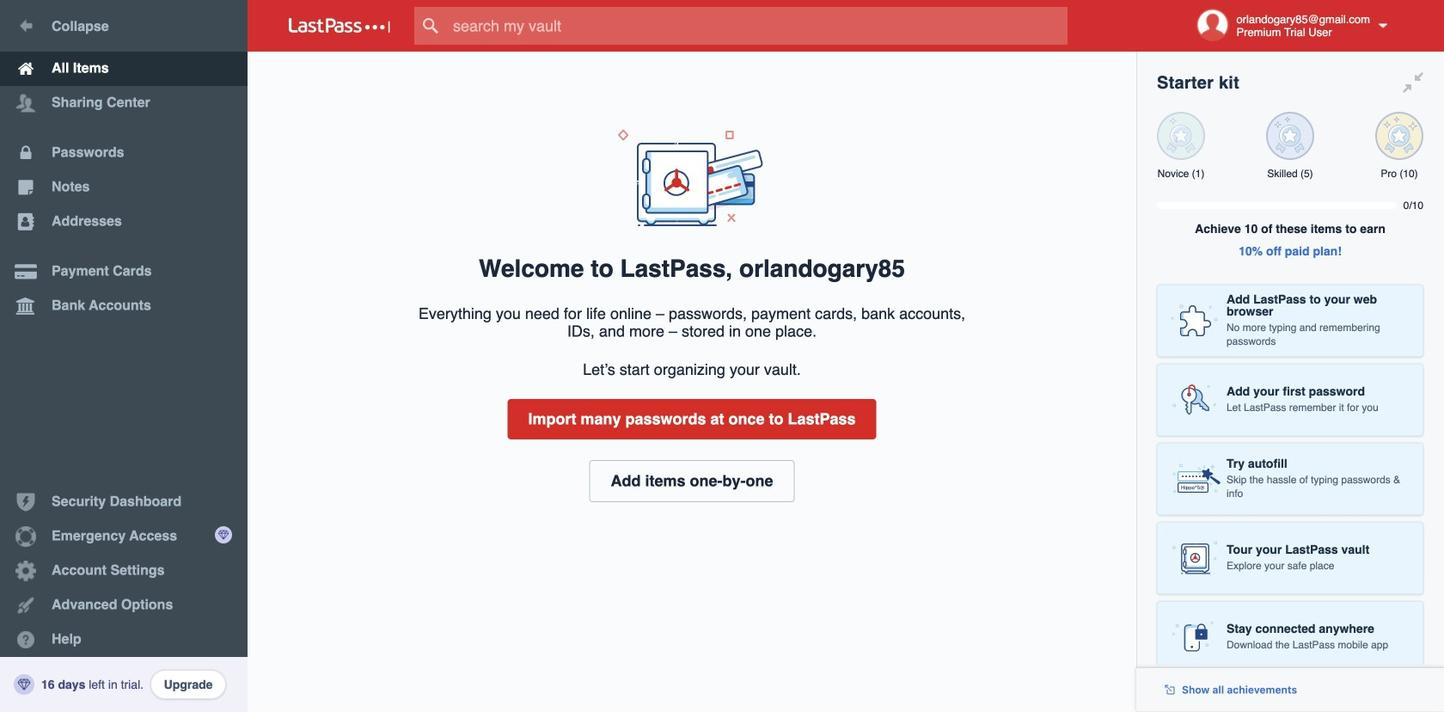 Task type: vqa. For each thing, say whether or not it's contained in the screenshot.
DIALOG
no



Task type: describe. For each thing, give the bounding box(es) containing it.
search my vault text field
[[414, 7, 1102, 45]]

main navigation navigation
[[0, 0, 248, 712]]

lastpass image
[[289, 18, 390, 34]]



Task type: locate. For each thing, give the bounding box(es) containing it.
Search search field
[[414, 7, 1102, 45]]

main content main content
[[248, 52, 1137, 56]]



